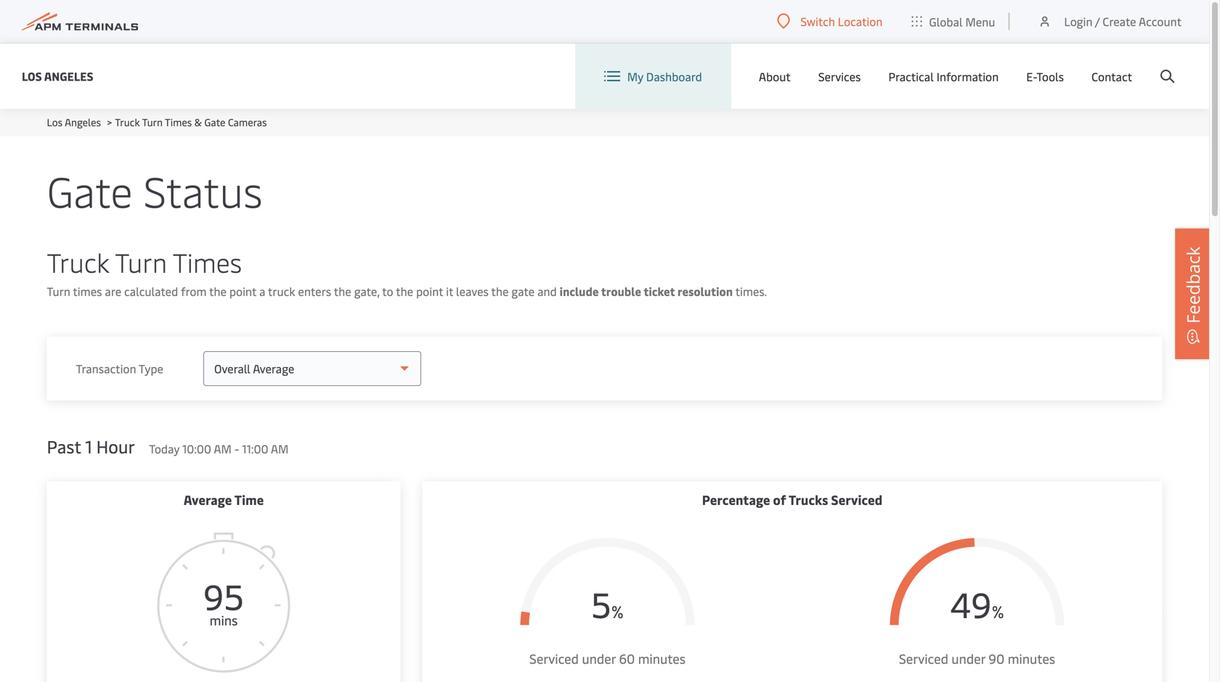 Task type: locate. For each thing, give the bounding box(es) containing it.
1 horizontal spatial minutes
[[1008, 650, 1056, 668]]

the
[[209, 284, 227, 299], [334, 284, 351, 299], [396, 284, 413, 299], [491, 284, 509, 299]]

1 vertical spatial truck
[[47, 244, 109, 280]]

the left gate, at the top left
[[334, 284, 351, 299]]

today 10:00 am  - 11:00 am
[[149, 441, 289, 457]]

the left gate
[[491, 284, 509, 299]]

minutes for 49
[[1008, 650, 1056, 668]]

from
[[181, 284, 207, 299]]

gate,
[[354, 284, 380, 299]]

gate down >
[[47, 162, 133, 219]]

1 am from the left
[[214, 441, 232, 457]]

turn up calculated
[[115, 244, 167, 280]]

% up 90
[[992, 600, 1005, 623]]

serviced under 90 minutes
[[899, 650, 1056, 668]]

0 vertical spatial los
[[22, 68, 42, 84]]

am
[[214, 441, 232, 457], [271, 441, 289, 457]]

times left &
[[165, 115, 192, 129]]

past
[[47, 435, 81, 458]]

1 horizontal spatial under
[[952, 650, 986, 668]]

1 vertical spatial times
[[173, 244, 242, 280]]

-
[[234, 441, 239, 457]]

%
[[612, 600, 624, 623], [992, 600, 1005, 623]]

under
[[582, 650, 616, 668], [952, 650, 986, 668]]

menu
[[966, 14, 996, 29]]

my
[[628, 68, 644, 84]]

information
[[937, 68, 999, 84]]

turn right >
[[142, 115, 163, 129]]

1 horizontal spatial am
[[271, 441, 289, 457]]

am left -
[[214, 441, 232, 457]]

0 horizontal spatial gate
[[47, 162, 133, 219]]

1 horizontal spatial %
[[992, 600, 1005, 623]]

under left 60
[[582, 650, 616, 668]]

times up from
[[173, 244, 242, 280]]

los
[[22, 68, 42, 84], [47, 115, 63, 129]]

&
[[194, 115, 202, 129]]

2 the from the left
[[334, 284, 351, 299]]

login
[[1065, 13, 1093, 29]]

49
[[950, 580, 992, 628]]

95
[[203, 572, 244, 620]]

minutes
[[638, 650, 686, 668], [1008, 650, 1056, 668]]

minutes right 90
[[1008, 650, 1056, 668]]

status
[[143, 162, 263, 219]]

hour
[[96, 435, 135, 458]]

serviced for 5
[[530, 650, 579, 668]]

1 under from the left
[[582, 650, 616, 668]]

2 under from the left
[[952, 650, 986, 668]]

1 vertical spatial los
[[47, 115, 63, 129]]

under left 90
[[952, 650, 986, 668]]

los angeles link
[[22, 67, 93, 85], [47, 115, 101, 129]]

0 horizontal spatial los
[[22, 68, 42, 84]]

average time
[[184, 491, 264, 509]]

11:00
[[242, 441, 268, 457]]

% inside 5 %
[[612, 600, 624, 623]]

gate
[[204, 115, 226, 129], [47, 162, 133, 219]]

0 vertical spatial times
[[165, 115, 192, 129]]

am right the 11:00
[[271, 441, 289, 457]]

0 vertical spatial los angeles link
[[22, 67, 93, 85]]

point
[[229, 284, 256, 299], [416, 284, 443, 299]]

serviced for 49
[[899, 650, 949, 668]]

1 horizontal spatial point
[[416, 284, 443, 299]]

the right from
[[209, 284, 227, 299]]

angeles
[[44, 68, 93, 84], [65, 115, 101, 129]]

past 1 hour
[[47, 435, 135, 458]]

login / create account
[[1065, 13, 1182, 29]]

truck
[[115, 115, 140, 129], [47, 244, 109, 280]]

1 vertical spatial gate
[[47, 162, 133, 219]]

0 horizontal spatial %
[[612, 600, 624, 623]]

1 % from the left
[[612, 600, 624, 623]]

trouble
[[601, 284, 641, 299]]

2 minutes from the left
[[1008, 650, 1056, 668]]

services button
[[819, 44, 861, 109]]

5
[[591, 580, 612, 628]]

turn
[[142, 115, 163, 129], [115, 244, 167, 280], [47, 284, 70, 299]]

0 horizontal spatial point
[[229, 284, 256, 299]]

1 horizontal spatial gate
[[204, 115, 226, 129]]

1 horizontal spatial truck
[[115, 115, 140, 129]]

type
[[139, 361, 163, 377]]

5 %
[[591, 580, 624, 628]]

% inside 49 %
[[992, 600, 1005, 623]]

90
[[989, 650, 1005, 668]]

switch location
[[801, 13, 883, 29]]

truck turn times turn times are calculated from the point a truck enters the gate, to the point it leaves the gate and include trouble ticket resolution times.
[[47, 244, 767, 299]]

serviced
[[831, 491, 883, 509], [530, 650, 579, 668], [899, 650, 949, 668]]

it
[[446, 284, 453, 299]]

times
[[165, 115, 192, 129], [173, 244, 242, 280]]

resolution
[[678, 284, 733, 299]]

leaves
[[456, 284, 489, 299]]

times
[[73, 284, 102, 299]]

1
[[85, 435, 92, 458]]

1 horizontal spatial serviced
[[831, 491, 883, 509]]

point left a
[[229, 284, 256, 299]]

e-tools button
[[1027, 44, 1064, 109]]

the right to
[[396, 284, 413, 299]]

60
[[619, 650, 635, 668]]

0 horizontal spatial am
[[214, 441, 232, 457]]

0 horizontal spatial minutes
[[638, 650, 686, 668]]

truck up times
[[47, 244, 109, 280]]

0 vertical spatial gate
[[204, 115, 226, 129]]

contact button
[[1092, 44, 1133, 109]]

truck right >
[[115, 115, 140, 129]]

gate right &
[[204, 115, 226, 129]]

0 horizontal spatial serviced
[[530, 650, 579, 668]]

mins
[[210, 612, 238, 630]]

about
[[759, 68, 791, 84]]

1 horizontal spatial los
[[47, 115, 63, 129]]

point left it at the left top
[[416, 284, 443, 299]]

angeles for los angeles
[[44, 68, 93, 84]]

1 minutes from the left
[[638, 650, 686, 668]]

0 horizontal spatial truck
[[47, 244, 109, 280]]

0 horizontal spatial under
[[582, 650, 616, 668]]

turn left times
[[47, 284, 70, 299]]

practical
[[889, 68, 934, 84]]

2 horizontal spatial serviced
[[899, 650, 949, 668]]

2 % from the left
[[992, 600, 1005, 623]]

% up 60
[[612, 600, 624, 623]]

minutes right 60
[[638, 650, 686, 668]]

gate status
[[47, 162, 263, 219]]

49 %
[[950, 580, 1005, 628]]

los inside los angeles link
[[22, 68, 42, 84]]

0 vertical spatial angeles
[[44, 68, 93, 84]]

% for 5
[[612, 600, 624, 623]]

contact
[[1092, 68, 1133, 84]]

cameras
[[228, 115, 267, 129]]

ticket
[[644, 284, 675, 299]]

1 vertical spatial angeles
[[65, 115, 101, 129]]



Task type: describe. For each thing, give the bounding box(es) containing it.
my dashboard
[[628, 68, 702, 84]]

1 vertical spatial los angeles link
[[47, 115, 101, 129]]

to
[[382, 284, 393, 299]]

today
[[149, 441, 180, 457]]

global menu button
[[898, 0, 1010, 43]]

and
[[538, 284, 557, 299]]

/
[[1095, 13, 1100, 29]]

account
[[1139, 13, 1182, 29]]

a
[[259, 284, 265, 299]]

global
[[929, 14, 963, 29]]

of
[[773, 491, 786, 509]]

trucks
[[789, 491, 829, 509]]

truck
[[268, 284, 295, 299]]

average
[[184, 491, 232, 509]]

global menu
[[929, 14, 996, 29]]

calculated
[[124, 284, 178, 299]]

los for los angeles > truck turn times & gate cameras
[[47, 115, 63, 129]]

0 vertical spatial turn
[[142, 115, 163, 129]]

feedback button
[[1175, 229, 1212, 360]]

2 point from the left
[[416, 284, 443, 299]]

services
[[819, 68, 861, 84]]

are
[[105, 284, 121, 299]]

time
[[235, 491, 264, 509]]

under for 49
[[952, 650, 986, 668]]

dashboard
[[646, 68, 702, 84]]

>
[[107, 115, 112, 129]]

times inside truck turn times turn times are calculated from the point a truck enters the gate, to the point it leaves the gate and include trouble ticket resolution times.
[[173, 244, 242, 280]]

0 vertical spatial truck
[[115, 115, 140, 129]]

angeles for los angeles > truck turn times & gate cameras
[[65, 115, 101, 129]]

2 am from the left
[[271, 441, 289, 457]]

3 the from the left
[[396, 284, 413, 299]]

1 vertical spatial turn
[[115, 244, 167, 280]]

minutes for 5
[[638, 650, 686, 668]]

transaction type
[[76, 361, 163, 377]]

10:00
[[182, 441, 211, 457]]

2 vertical spatial turn
[[47, 284, 70, 299]]

times.
[[736, 284, 767, 299]]

los for los angeles
[[22, 68, 42, 84]]

percentage of trucks serviced
[[702, 491, 883, 509]]

login / create account link
[[1038, 0, 1182, 43]]

serviced under 60 minutes
[[530, 650, 686, 668]]

los angeles > truck turn times & gate cameras
[[47, 115, 267, 129]]

switch location button
[[778, 13, 883, 29]]

practical information button
[[889, 44, 999, 109]]

truck inside truck turn times turn times are calculated from the point a truck enters the gate, to the point it leaves the gate and include trouble ticket resolution times.
[[47, 244, 109, 280]]

feedback
[[1182, 247, 1205, 324]]

1 point from the left
[[229, 284, 256, 299]]

% for 49
[[992, 600, 1005, 623]]

include
[[560, 284, 599, 299]]

percentage
[[702, 491, 770, 509]]

practical information
[[889, 68, 999, 84]]

under for 5
[[582, 650, 616, 668]]

create
[[1103, 13, 1137, 29]]

switch
[[801, 13, 835, 29]]

e-
[[1027, 68, 1037, 84]]

my dashboard button
[[604, 44, 702, 109]]

enters
[[298, 284, 331, 299]]

gate
[[512, 284, 535, 299]]

4 the from the left
[[491, 284, 509, 299]]

1 the from the left
[[209, 284, 227, 299]]

transaction
[[76, 361, 136, 377]]

los angeles
[[22, 68, 93, 84]]

about button
[[759, 44, 791, 109]]

e-tools
[[1027, 68, 1064, 84]]

location
[[838, 13, 883, 29]]

tools
[[1037, 68, 1064, 84]]



Task type: vqa. For each thing, say whether or not it's contained in the screenshot.
enhancing
no



